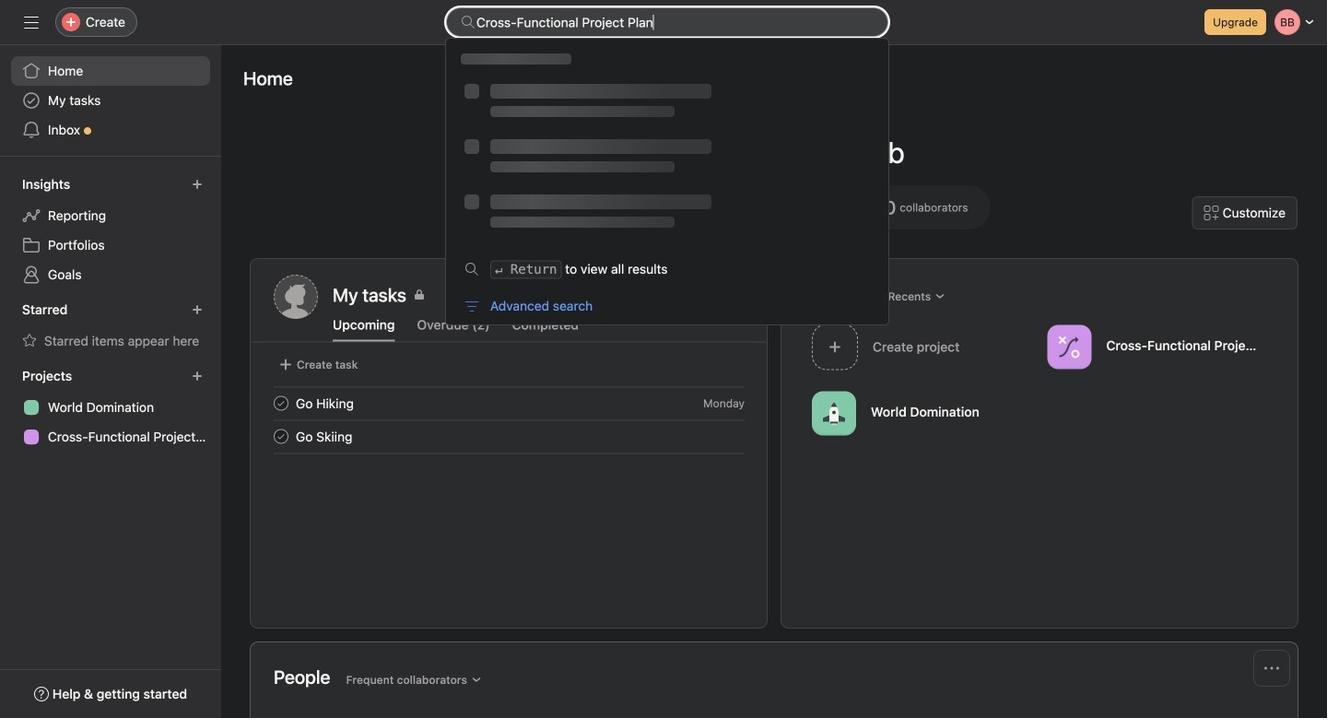 Task type: locate. For each thing, give the bounding box(es) containing it.
Mark complete checkbox
[[270, 392, 292, 414]]

list item
[[252, 387, 767, 420], [252, 420, 767, 453]]

mark complete image
[[270, 392, 292, 414]]

global element
[[0, 45, 221, 156]]

starred element
[[0, 293, 221, 360]]

insights element
[[0, 168, 221, 293]]

new project or portfolio image
[[192, 371, 203, 382]]

rocket image
[[823, 402, 845, 425]]

None field
[[446, 7, 889, 37]]



Task type: describe. For each thing, give the bounding box(es) containing it.
add items to starred image
[[192, 304, 203, 315]]

Mark complete checkbox
[[270, 425, 292, 448]]

new insights image
[[192, 179, 203, 190]]

2 list item from the top
[[252, 420, 767, 453]]

hide sidebar image
[[24, 15, 39, 29]]

line_and_symbols image
[[1059, 336, 1081, 358]]

projects element
[[0, 360, 221, 455]]

mark complete image
[[270, 425, 292, 448]]

add profile photo image
[[274, 275, 318, 319]]

Search tasks, projects, and more text field
[[446, 7, 889, 37]]

1 list item from the top
[[252, 387, 767, 420]]



Task type: vqa. For each thing, say whether or not it's contained in the screenshot.
second list item from the bottom
yes



